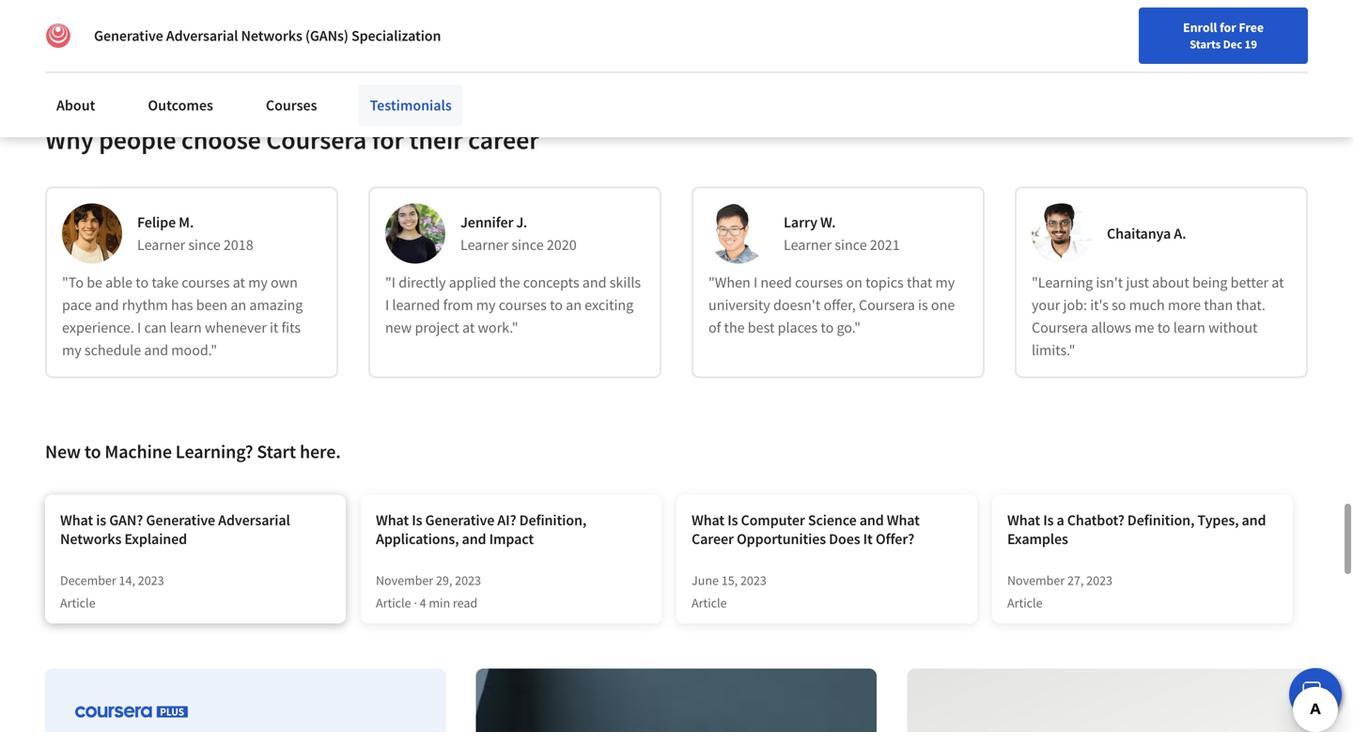 Task type: describe. For each thing, give the bounding box(es) containing it.
it
[[270, 318, 278, 337]]

outcomes
[[148, 96, 213, 115]]

machine
[[105, 440, 172, 463]]

the inside "i directly applied the concepts and skills i learned from my courses to an exciting new project at work."
[[499, 273, 520, 292]]

is for computer
[[728, 511, 738, 529]]

november 27, 2023 article
[[1007, 572, 1113, 611]]

the inside "when i need courses on topics that my university doesn't offer, coursera is one of the best places to go."
[[724, 318, 745, 337]]

be
[[87, 273, 102, 292]]

is inside "when i need courses on topics that my university doesn't offer, coursera is one of the best places to go."
[[918, 295, 928, 314]]

amazing
[[249, 295, 303, 314]]

since for j.
[[512, 235, 544, 254]]

why people choose coursera for their career
[[45, 123, 539, 156]]

being
[[1192, 273, 1228, 292]]

so
[[1112, 295, 1126, 314]]

explained
[[124, 529, 187, 548]]

computer
[[741, 511, 805, 529]]

people
[[99, 123, 176, 156]]

job:
[[1063, 295, 1087, 314]]

offer?
[[876, 529, 915, 548]]

chaitanya a.
[[1107, 224, 1186, 243]]

june 15, 2023 article
[[692, 572, 767, 611]]

courses inside "when i need courses on topics that my university doesn't offer, coursera is one of the best places to go."
[[795, 273, 843, 292]]

is inside what is gan? generative adversarial networks explained
[[96, 511, 106, 529]]

min
[[429, 594, 450, 611]]

since for m.
[[188, 235, 221, 254]]

what is generative ai? definition, applications, and impact
[[376, 511, 587, 548]]

to inside "i directly applied the concepts and skills i learned from my courses to an exciting new project at work."
[[550, 295, 563, 314]]

own
[[271, 273, 298, 292]]

0 vertical spatial adversarial
[[166, 26, 238, 45]]

testimonials
[[370, 96, 452, 115]]

19
[[1245, 37, 1257, 52]]

an inside "i directly applied the concepts and skills i learned from my courses to an exciting new project at work."
[[566, 295, 582, 314]]

coursera plus image
[[75, 706, 188, 717]]

much
[[1129, 295, 1165, 314]]

adversarial inside what is gan? generative adversarial networks explained
[[218, 511, 290, 529]]

why
[[45, 123, 94, 156]]

best
[[748, 318, 775, 337]]

to inside "when i need courses on topics that my university doesn't offer, coursera is one of the best places to go."
[[821, 318, 834, 337]]

jennifer j. learner since 2020
[[460, 213, 577, 254]]

november for what is generative ai? definition, applications, and impact
[[376, 572, 433, 589]]

november for what is a chatbot? definition, types, and examples
[[1007, 572, 1065, 589]]

and down can
[[144, 341, 168, 359]]

their
[[409, 123, 463, 156]]

about
[[1152, 273, 1189, 292]]

to inside "to be able to take courses at my own pace and rhythm has been an amazing experience. i can learn whenever it fits my schedule and mood."
[[136, 273, 149, 292]]

w.
[[820, 213, 836, 232]]

learner for larry
[[784, 235, 832, 254]]

starts
[[1190, 37, 1221, 52]]

from
[[443, 295, 473, 314]]

can
[[144, 318, 167, 337]]

courses inside "i directly applied the concepts and skills i learned from my courses to an exciting new project at work."
[[499, 295, 547, 314]]

doesn't
[[773, 295, 821, 314]]

image-to-image translation
[[287, 16, 438, 33]]

impact
[[489, 529, 534, 548]]

0 vertical spatial coursera
[[266, 123, 367, 156]]

larry
[[784, 213, 817, 232]]

enroll
[[1183, 19, 1217, 36]]

0 vertical spatial networks
[[241, 26, 302, 45]]

deeplearning.ai image
[[45, 23, 71, 49]]

career
[[468, 123, 539, 156]]

science
[[808, 511, 857, 529]]

(gans)
[[305, 26, 349, 45]]

courses
[[266, 96, 317, 115]]

that
[[907, 273, 933, 292]]

without
[[1209, 318, 1258, 337]]

offer,
[[824, 295, 856, 314]]

what is gan? generative adversarial networks explained
[[60, 511, 290, 548]]

december
[[60, 572, 116, 589]]

allows
[[1091, 318, 1132, 337]]

one
[[931, 295, 955, 314]]

coursera inside "learning isn't just about being better at your job: it's so much more than that. coursera allows me to learn without limits."
[[1032, 318, 1088, 337]]

felipe
[[137, 213, 176, 232]]

places
[[778, 318, 818, 337]]

15,
[[721, 572, 738, 589]]

december 14, 2023 article
[[60, 572, 164, 611]]

what for what is generative ai? definition, applications, and impact
[[376, 511, 409, 529]]

start
[[257, 440, 296, 463]]

article for what is a chatbot? definition, types, and examples
[[1007, 594, 1043, 611]]

new
[[45, 440, 81, 463]]

definition, for chatbot?
[[1128, 511, 1195, 529]]

"when
[[709, 273, 751, 292]]

dec
[[1223, 37, 1242, 52]]

schedule
[[85, 341, 141, 359]]

since for w.
[[835, 235, 867, 254]]

14,
[[119, 572, 135, 589]]

felipe m. learner since 2018
[[137, 213, 253, 254]]

at for courses
[[233, 273, 245, 292]]

here.
[[300, 440, 341, 463]]

topics
[[866, 273, 904, 292]]

outcomes link
[[137, 85, 224, 126]]

just
[[1126, 273, 1149, 292]]

rhythm
[[122, 295, 168, 314]]

networks inside what is gan? generative adversarial networks explained
[[60, 529, 122, 548]]

whenever
[[205, 318, 267, 337]]

opportunities
[[737, 529, 826, 548]]

enroll for free starts dec 19
[[1183, 19, 1264, 52]]

pace
[[62, 295, 92, 314]]

i inside "to be able to take courses at my own pace and rhythm has been an amazing experience. i can learn whenever it fits my schedule and mood."
[[137, 318, 141, 337]]

need
[[761, 273, 792, 292]]

and inside "what is generative ai? definition, applications, and impact"
[[462, 529, 486, 548]]

convolutional neural network
[[88, 16, 255, 33]]

image-
[[287, 16, 324, 33]]

applied
[[449, 273, 496, 292]]

image
[[340, 16, 374, 33]]

·
[[414, 594, 417, 611]]



Task type: vqa. For each thing, say whether or not it's contained in the screenshot.
2nd an from right
yes



Task type: locate. For each thing, give the bounding box(es) containing it.
definition, inside the 'what is a chatbot? definition, types, and examples'
[[1128, 511, 1195, 529]]

since down m.
[[188, 235, 221, 254]]

courses up the "work.""
[[499, 295, 547, 314]]

coursera image
[[23, 15, 142, 45]]

is for generative
[[412, 511, 422, 529]]

3 2023 from the left
[[740, 572, 767, 589]]

article inside november 29, 2023 article · 4 min read
[[376, 594, 411, 611]]

and right the types,
[[1242, 511, 1266, 529]]

to right the me
[[1157, 318, 1171, 337]]

generative adversarial networks (gans) specialization
[[94, 26, 441, 45]]

courses up the been
[[182, 273, 230, 292]]

0 vertical spatial is
[[918, 295, 928, 314]]

article for what is computer science and what career opportunities does it offer?
[[692, 594, 727, 611]]

2 november from the left
[[1007, 572, 1065, 589]]

is inside what is computer science and what career opportunities does it offer?
[[728, 511, 738, 529]]

1 horizontal spatial the
[[724, 318, 745, 337]]

for down testimonials
[[372, 123, 404, 156]]

what left "gan?"
[[60, 511, 93, 529]]

4
[[420, 594, 426, 611]]

courses up the offer,
[[795, 273, 843, 292]]

exciting
[[585, 295, 634, 314]]

at inside "i directly applied the concepts and skills i learned from my courses to an exciting new project at work."
[[462, 318, 475, 337]]

my inside "when i need courses on topics that my university doesn't offer, coursera is one of the best places to go."
[[936, 273, 955, 292]]

november inside november 29, 2023 article · 4 min read
[[376, 572, 433, 589]]

article inside december 14, 2023 article
[[60, 594, 95, 611]]

0 horizontal spatial coursera
[[266, 123, 367, 156]]

1 vertical spatial networks
[[60, 529, 122, 548]]

2023 up read
[[455, 572, 481, 589]]

2 2023 from the left
[[455, 572, 481, 589]]

courses link
[[255, 85, 329, 126]]

2020
[[547, 235, 577, 254]]

1 vertical spatial for
[[372, 123, 404, 156]]

2023 for a
[[1087, 572, 1113, 589]]

than
[[1204, 295, 1233, 314]]

0 vertical spatial for
[[1220, 19, 1236, 36]]

2 an from the left
[[566, 295, 582, 314]]

and
[[582, 273, 607, 292], [95, 295, 119, 314], [144, 341, 168, 359], [860, 511, 884, 529], [1242, 511, 1266, 529], [462, 529, 486, 548]]

i left 'need'
[[754, 273, 758, 292]]

definition,
[[519, 511, 587, 529], [1128, 511, 1195, 529]]

2 what from the left
[[376, 511, 409, 529]]

0 horizontal spatial courses
[[182, 273, 230, 292]]

my up one
[[936, 273, 955, 292]]

1 horizontal spatial is
[[728, 511, 738, 529]]

jennifer
[[460, 213, 513, 232]]

at inside "to be able to take courses at my own pace and rhythm has been an amazing experience. i can learn whenever it fits my schedule and mood."
[[233, 273, 245, 292]]

1 vertical spatial the
[[724, 318, 745, 337]]

what is computer science and what career opportunities does it offer?
[[692, 511, 920, 548]]

1 since from the left
[[188, 235, 221, 254]]

1 horizontal spatial at
[[462, 318, 475, 337]]

adversarial up outcomes link
[[166, 26, 238, 45]]

generative inside what is gan? generative adversarial networks explained
[[146, 511, 215, 529]]

2023 inside the november 27, 2023 article
[[1087, 572, 1113, 589]]

gan?
[[109, 511, 143, 529]]

what inside the 'what is a chatbot? definition, types, and examples'
[[1007, 511, 1040, 529]]

5 what from the left
[[1007, 511, 1040, 529]]

2 article from the left
[[376, 594, 411, 611]]

since inside larry w. learner since 2021
[[835, 235, 867, 254]]

1 horizontal spatial learn
[[1174, 318, 1206, 337]]

to down concepts
[[550, 295, 563, 314]]

and up experience.
[[95, 295, 119, 314]]

1 what from the left
[[60, 511, 93, 529]]

to-
[[324, 16, 340, 33]]

at
[[233, 273, 245, 292], [1272, 273, 1284, 292], [462, 318, 475, 337]]

2 definition, from the left
[[1128, 511, 1195, 529]]

2023
[[138, 572, 164, 589], [455, 572, 481, 589], [740, 572, 767, 589], [1087, 572, 1113, 589]]

read
[[453, 594, 478, 611]]

3 is from the left
[[1043, 511, 1054, 529]]

and right science
[[860, 511, 884, 529]]

0 horizontal spatial is
[[96, 511, 106, 529]]

at inside "learning isn't just about being better at your job: it's so much more than that. coursera allows me to learn without limits."
[[1272, 273, 1284, 292]]

at for better
[[1272, 273, 1284, 292]]

4 2023 from the left
[[1087, 572, 1113, 589]]

what inside "what is generative ai? definition, applications, and impact"
[[376, 511, 409, 529]]

2 vertical spatial coursera
[[1032, 318, 1088, 337]]

my up the "work.""
[[476, 295, 496, 314]]

networks up december
[[60, 529, 122, 548]]

learn inside "learning isn't just about being better at your job: it's so much more than that. coursera allows me to learn without limits."
[[1174, 318, 1206, 337]]

at down from
[[462, 318, 475, 337]]

what up november 29, 2023 article · 4 min read
[[376, 511, 409, 529]]

1 vertical spatial i
[[385, 295, 389, 314]]

1 2023 from the left
[[138, 572, 164, 589]]

my inside "i directly applied the concepts and skills i learned from my courses to an exciting new project at work."
[[476, 295, 496, 314]]

0 horizontal spatial learner
[[137, 235, 185, 254]]

choose
[[181, 123, 261, 156]]

2 horizontal spatial courses
[[795, 273, 843, 292]]

larry w. learner since 2021
[[784, 213, 900, 254]]

2 horizontal spatial coursera
[[1032, 318, 1088, 337]]

article inside the november 27, 2023 article
[[1007, 594, 1043, 611]]

learn for has
[[170, 318, 202, 337]]

1 horizontal spatial courses
[[499, 295, 547, 314]]

more
[[1168, 295, 1201, 314]]

definition, left the types,
[[1128, 511, 1195, 529]]

1 an from the left
[[231, 295, 246, 314]]

learner for jennifer
[[460, 235, 509, 254]]

2 horizontal spatial learner
[[784, 235, 832, 254]]

generative inside "what is generative ai? definition, applications, and impact"
[[425, 511, 495, 529]]

definition, for ai?
[[519, 511, 587, 529]]

generative right "gan?"
[[146, 511, 215, 529]]

2 horizontal spatial at
[[1272, 273, 1284, 292]]

been
[[196, 295, 228, 314]]

project
[[415, 318, 459, 337]]

0 horizontal spatial networks
[[60, 529, 122, 548]]

1 horizontal spatial networks
[[241, 26, 302, 45]]

coursera
[[266, 123, 367, 156], [859, 295, 915, 314], [1032, 318, 1088, 337]]

limits."
[[1032, 341, 1075, 359]]

2 horizontal spatial since
[[835, 235, 867, 254]]

chaitanya
[[1107, 224, 1171, 243]]

at right better
[[1272, 273, 1284, 292]]

2018
[[224, 235, 253, 254]]

my left own
[[248, 273, 268, 292]]

what for what is computer science and what career opportunities does it offer?
[[692, 511, 725, 529]]

1 horizontal spatial definition,
[[1128, 511, 1195, 529]]

and up exciting
[[582, 273, 607, 292]]

3 article from the left
[[692, 594, 727, 611]]

4 article from the left
[[1007, 594, 1043, 611]]

coursera down "courses"
[[266, 123, 367, 156]]

learn down the more
[[1174, 318, 1206, 337]]

2023 inside december 14, 2023 article
[[138, 572, 164, 589]]

article down december
[[60, 594, 95, 611]]

1 vertical spatial coursera
[[859, 295, 915, 314]]

june
[[692, 572, 719, 589]]

is inside "what is generative ai? definition, applications, and impact"
[[412, 511, 422, 529]]

what
[[60, 511, 93, 529], [376, 511, 409, 529], [692, 511, 725, 529], [887, 511, 920, 529], [1007, 511, 1040, 529]]

article down examples
[[1007, 594, 1043, 611]]

learn inside "to be able to take courses at my own pace and rhythm has been an amazing experience. i can learn whenever it fits my schedule and mood."
[[170, 318, 202, 337]]

the right applied
[[499, 273, 520, 292]]

november left 27,
[[1007, 572, 1065, 589]]

1 horizontal spatial for
[[1220, 19, 1236, 36]]

november inside the november 27, 2023 article
[[1007, 572, 1065, 589]]

chatbot?
[[1067, 511, 1125, 529]]

what up june on the bottom right
[[692, 511, 725, 529]]

experience.
[[62, 318, 134, 337]]

is left "gan?"
[[96, 511, 106, 529]]

is left one
[[918, 295, 928, 314]]

2 vertical spatial i
[[137, 318, 141, 337]]

1 horizontal spatial coursera
[[859, 295, 915, 314]]

skills
[[610, 273, 641, 292]]

article down june on the bottom right
[[692, 594, 727, 611]]

"when i need courses on topics that my university doesn't offer, coursera is one of the best places to go."
[[709, 273, 955, 337]]

what for what is a chatbot? definition, types, and examples
[[1007, 511, 1040, 529]]

me
[[1135, 318, 1154, 337]]

0 horizontal spatial i
[[137, 318, 141, 337]]

1 horizontal spatial learner
[[460, 235, 509, 254]]

menu item
[[1013, 19, 1134, 80]]

0 horizontal spatial november
[[376, 572, 433, 589]]

for up dec
[[1220, 19, 1236, 36]]

chat with us image
[[1301, 679, 1331, 710]]

for inside enroll for free starts dec 19
[[1220, 19, 1236, 36]]

article inside 'june 15, 2023 article'
[[692, 594, 727, 611]]

learner inside felipe m. learner since 2018
[[137, 235, 185, 254]]

of
[[709, 318, 721, 337]]

j.
[[516, 213, 527, 232]]

learner down jennifer
[[460, 235, 509, 254]]

1 horizontal spatial is
[[918, 295, 928, 314]]

1 vertical spatial adversarial
[[218, 511, 290, 529]]

0 horizontal spatial an
[[231, 295, 246, 314]]

1 learner from the left
[[137, 235, 185, 254]]

about
[[56, 96, 95, 115]]

about link
[[45, 85, 107, 126]]

2 learn from the left
[[1174, 318, 1206, 337]]

to
[[136, 273, 149, 292], [550, 295, 563, 314], [821, 318, 834, 337], [1157, 318, 1171, 337], [84, 440, 101, 463]]

learner for felipe
[[137, 235, 185, 254]]

to left go."
[[821, 318, 834, 337]]

learn down has
[[170, 318, 202, 337]]

1 vertical spatial is
[[96, 511, 106, 529]]

since inside jennifer j. learner since 2020
[[512, 235, 544, 254]]

go."
[[837, 318, 861, 337]]

0 horizontal spatial is
[[412, 511, 422, 529]]

an inside "to be able to take courses at my own pace and rhythm has been an amazing experience. i can learn whenever it fits my schedule and mood."
[[231, 295, 246, 314]]

what is a chatbot? definition, types, and examples
[[1007, 511, 1266, 548]]

and inside "i directly applied the concepts and skills i learned from my courses to an exciting new project at work."
[[582, 273, 607, 292]]

learner down felipe at the top of page
[[137, 235, 185, 254]]

learning?
[[176, 440, 253, 463]]

is left a
[[1043, 511, 1054, 529]]

the
[[499, 273, 520, 292], [724, 318, 745, 337]]

0 horizontal spatial for
[[372, 123, 404, 156]]

2023 right the 14,
[[138, 572, 164, 589]]

0 horizontal spatial since
[[188, 235, 221, 254]]

2023 inside november 29, 2023 article · 4 min read
[[455, 572, 481, 589]]

since down j.
[[512, 235, 544, 254]]

2023 for computer
[[740, 572, 767, 589]]

is left computer
[[728, 511, 738, 529]]

definition, inside "what is generative ai? definition, applications, and impact"
[[519, 511, 587, 529]]

2023 right 27,
[[1087, 572, 1113, 589]]

coursera up 'limits."'
[[1032, 318, 1088, 337]]

learner inside larry w. learner since 2021
[[784, 235, 832, 254]]

i down "i
[[385, 295, 389, 314]]

2 horizontal spatial is
[[1043, 511, 1054, 529]]

i inside "when i need courses on topics that my university doesn't offer, coursera is one of the best places to go."
[[754, 273, 758, 292]]

2 horizontal spatial i
[[754, 273, 758, 292]]

2 since from the left
[[512, 235, 544, 254]]

my
[[248, 273, 268, 292], [936, 273, 955, 292], [476, 295, 496, 314], [62, 341, 82, 359]]

does
[[829, 529, 860, 548]]

what for what is gan? generative adversarial networks explained
[[60, 511, 93, 529]]

fits
[[281, 318, 301, 337]]

on
[[846, 273, 863, 292]]

learn for more
[[1174, 318, 1206, 337]]

2 learner from the left
[[460, 235, 509, 254]]

1 horizontal spatial since
[[512, 235, 544, 254]]

is
[[412, 511, 422, 529], [728, 511, 738, 529], [1043, 511, 1054, 529]]

november 29, 2023 article · 4 min read
[[376, 572, 481, 611]]

courses
[[182, 273, 230, 292], [795, 273, 843, 292], [499, 295, 547, 314]]

what inside what is gan? generative adversarial networks explained
[[60, 511, 93, 529]]

since down w.
[[835, 235, 867, 254]]

a
[[1057, 511, 1064, 529]]

2023 right 15,
[[740, 572, 767, 589]]

to inside "learning isn't just about being better at your job: it's so much more than that. coursera allows me to learn without limits."
[[1157, 318, 1171, 337]]

None search field
[[268, 12, 578, 49]]

directly
[[399, 273, 446, 292]]

is up november 29, 2023 article · 4 min read
[[412, 511, 422, 529]]

learner inside jennifer j. learner since 2020
[[460, 235, 509, 254]]

since inside felipe m. learner since 2018
[[188, 235, 221, 254]]

adversarial down 'start'
[[218, 511, 290, 529]]

i inside "i directly applied the concepts and skills i learned from my courses to an exciting new project at work."
[[385, 295, 389, 314]]

2023 inside 'june 15, 2023 article'
[[740, 572, 767, 589]]

1 november from the left
[[376, 572, 433, 589]]

2023 for gan?
[[138, 572, 164, 589]]

0 vertical spatial i
[[754, 273, 758, 292]]

1 article from the left
[[60, 594, 95, 611]]

the right of
[[724, 318, 745, 337]]

free
[[1239, 19, 1264, 36]]

is for a
[[1043, 511, 1054, 529]]

4 what from the left
[[887, 511, 920, 529]]

your
[[1032, 295, 1060, 314]]

generative left neural
[[94, 26, 163, 45]]

coursera inside "when i need courses on topics that my university doesn't offer, coursera is one of the best places to go."
[[859, 295, 915, 314]]

what left a
[[1007, 511, 1040, 529]]

1 is from the left
[[412, 511, 422, 529]]

an up whenever
[[231, 295, 246, 314]]

i
[[754, 273, 758, 292], [385, 295, 389, 314], [137, 318, 141, 337]]

2 is from the left
[[728, 511, 738, 529]]

take
[[152, 273, 179, 292]]

an down concepts
[[566, 295, 582, 314]]

3 what from the left
[[692, 511, 725, 529]]

27,
[[1068, 572, 1084, 589]]

2021
[[870, 235, 900, 254]]

what right the it
[[887, 511, 920, 529]]

is inside the 'what is a chatbot? definition, types, and examples'
[[1043, 511, 1054, 529]]

article left ·
[[376, 594, 411, 611]]

and inside the 'what is a chatbot? definition, types, and examples'
[[1242, 511, 1266, 529]]

3 learner from the left
[[784, 235, 832, 254]]

1 horizontal spatial november
[[1007, 572, 1065, 589]]

my down experience.
[[62, 341, 82, 359]]

courses inside "to be able to take courses at my own pace and rhythm has been an amazing experience. i can learn whenever it fits my schedule and mood."
[[182, 273, 230, 292]]

3 since from the left
[[835, 235, 867, 254]]

1 learn from the left
[[170, 318, 202, 337]]

and left impact
[[462, 529, 486, 548]]

1 horizontal spatial an
[[566, 295, 582, 314]]

"to
[[62, 273, 84, 292]]

article
[[60, 594, 95, 611], [376, 594, 411, 611], [692, 594, 727, 611], [1007, 594, 1043, 611]]

29,
[[436, 572, 452, 589]]

learner down larry
[[784, 235, 832, 254]]

article for what is gan? generative adversarial networks explained
[[60, 594, 95, 611]]

networks left (gans)
[[241, 26, 302, 45]]

definition, right ai?
[[519, 511, 587, 529]]

to up rhythm in the top of the page
[[136, 273, 149, 292]]

testimonials link
[[359, 85, 463, 126]]

0 vertical spatial the
[[499, 273, 520, 292]]

1 horizontal spatial i
[[385, 295, 389, 314]]

learner
[[137, 235, 185, 254], [460, 235, 509, 254], [784, 235, 832, 254]]

"learning isn't just about being better at your job: it's so much more than that. coursera allows me to learn without limits."
[[1032, 273, 1284, 359]]

0 horizontal spatial at
[[233, 273, 245, 292]]

0 horizontal spatial learn
[[170, 318, 202, 337]]

to right the new
[[84, 440, 101, 463]]

an
[[231, 295, 246, 314], [566, 295, 582, 314]]

able
[[105, 273, 133, 292]]

at down 2018
[[233, 273, 245, 292]]

1 definition, from the left
[[519, 511, 587, 529]]

generative left ai?
[[425, 511, 495, 529]]

specialization
[[351, 26, 441, 45]]

"i
[[385, 273, 396, 292]]

i left can
[[137, 318, 141, 337]]

and inside what is computer science and what career opportunities does it offer?
[[860, 511, 884, 529]]

article for what is generative ai? definition, applications, and impact
[[376, 594, 411, 611]]

coursera down topics
[[859, 295, 915, 314]]

0 horizontal spatial definition,
[[519, 511, 587, 529]]

november
[[376, 572, 433, 589], [1007, 572, 1065, 589]]

0 horizontal spatial the
[[499, 273, 520, 292]]

2023 for generative
[[455, 572, 481, 589]]

november up ·
[[376, 572, 433, 589]]



